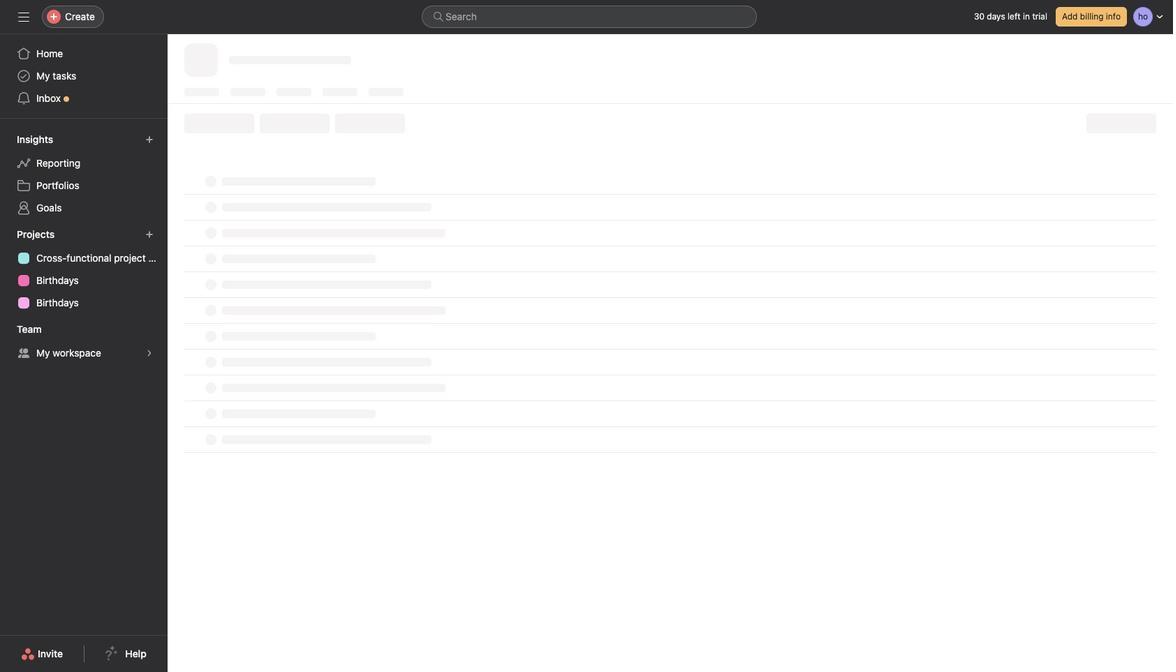 Task type: locate. For each thing, give the bounding box(es) containing it.
see details, my workspace image
[[145, 349, 154, 358]]

new insights image
[[145, 135, 154, 144]]

global element
[[0, 34, 168, 118]]

hide sidebar image
[[18, 11, 29, 22]]

list box
[[422, 6, 757, 28]]

projects element
[[0, 222, 168, 317]]

insights element
[[0, 127, 168, 222]]



Task type: vqa. For each thing, say whether or not it's contained in the screenshot.
SEE DETAILS, MY WORKSPACE icon
yes



Task type: describe. For each thing, give the bounding box(es) containing it.
teams element
[[0, 317, 168, 367]]

new project or portfolio image
[[145, 230, 154, 239]]



